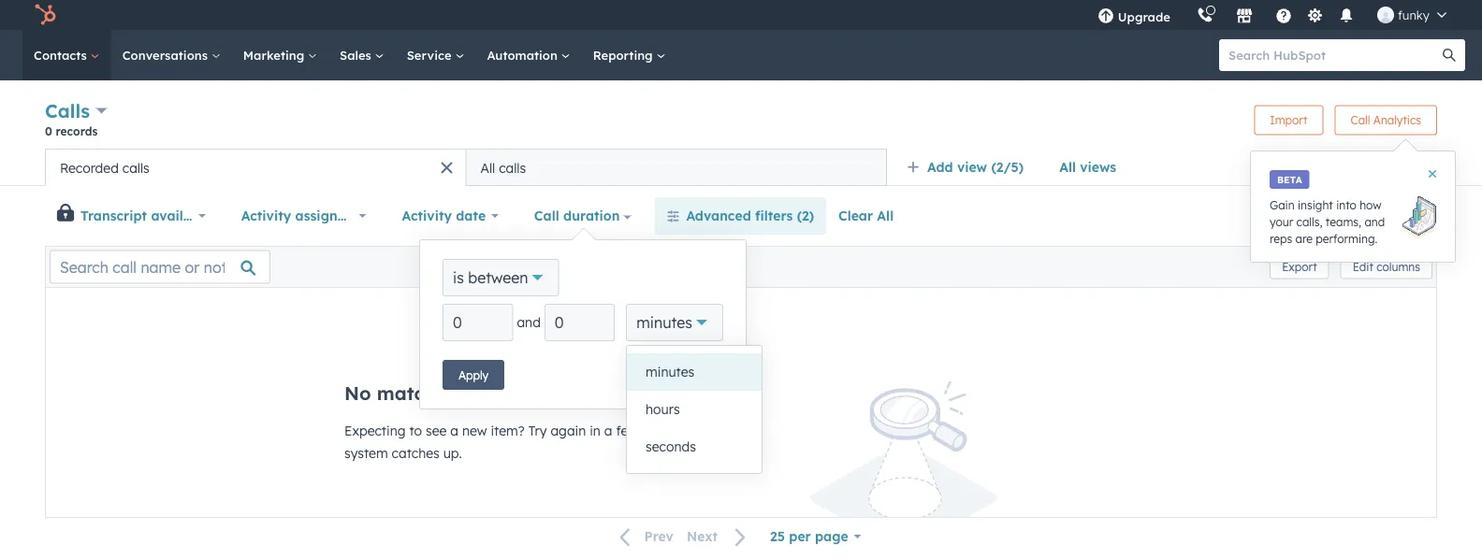 Task type: locate. For each thing, give the bounding box(es) containing it.
calls right the recorded
[[122, 160, 150, 176]]

calls inside button
[[122, 160, 150, 176]]

calls for all calls
[[499, 160, 526, 176]]

how
[[1360, 198, 1382, 212]]

minutes button
[[627, 354, 762, 391]]

close image
[[1430, 170, 1437, 178]]

1 vertical spatial call
[[534, 208, 560, 224]]

see
[[426, 423, 447, 440]]

to right the assigned in the top of the page
[[358, 208, 371, 224]]

all
[[1060, 159, 1077, 176], [481, 160, 495, 176], [878, 208, 894, 224]]

1 vertical spatial clear
[[680, 368, 708, 382]]

expecting
[[345, 423, 406, 440]]

help image
[[1276, 8, 1293, 25]]

again
[[551, 423, 586, 440]]

add
[[928, 159, 954, 176]]

duration
[[564, 208, 620, 224]]

all right (2)
[[878, 208, 894, 224]]

system
[[345, 446, 388, 462]]

add view (2/5) button
[[895, 149, 1048, 186]]

item?
[[491, 423, 525, 440]]

0 vertical spatial and
[[1365, 215, 1386, 229]]

all for all views
[[1060, 159, 1077, 176]]

view for add
[[958, 159, 988, 176]]

25 per page
[[771, 529, 849, 545]]

1 horizontal spatial calls
[[499, 160, 526, 176]]

1 activity from the left
[[241, 208, 291, 224]]

view inside popup button
[[958, 159, 988, 176]]

funky button
[[1367, 0, 1459, 30]]

1 horizontal spatial a
[[605, 423, 613, 440]]

upgrade image
[[1098, 8, 1115, 25]]

0 horizontal spatial clear
[[680, 368, 708, 382]]

in
[[590, 423, 601, 440]]

list box
[[627, 346, 762, 474]]

2 horizontal spatial all
[[1060, 159, 1077, 176]]

settings link
[[1304, 5, 1327, 25]]

minutes up hours
[[646, 364, 695, 381]]

0 vertical spatial to
[[358, 208, 371, 224]]

to inside 'popup button'
[[358, 208, 371, 224]]

all up date
[[481, 160, 495, 176]]

upgrade
[[1119, 9, 1171, 24]]

call analytics link
[[1336, 105, 1438, 135]]

0 horizontal spatial the
[[495, 382, 525, 405]]

marketing link
[[232, 30, 329, 81]]

notifications button
[[1331, 0, 1363, 30]]

between
[[468, 269, 528, 287]]

call left analytics
[[1351, 113, 1371, 127]]

1 vertical spatial minutes
[[646, 364, 695, 381]]

settings image
[[1307, 8, 1324, 25]]

call duration
[[534, 208, 620, 224]]

1 horizontal spatial the
[[714, 423, 734, 440]]

0 vertical spatial clear
[[839, 208, 874, 224]]

1 calls from the left
[[122, 160, 150, 176]]

as
[[696, 423, 711, 440]]

view right add
[[958, 159, 988, 176]]

all calls button
[[466, 149, 888, 186]]

the
[[495, 382, 525, 405], [714, 423, 734, 440]]

transcript available button
[[76, 198, 218, 235]]

call inside call analytics link
[[1351, 113, 1371, 127]]

advanced filters (2)
[[687, 208, 815, 224]]

1 vertical spatial to
[[410, 423, 422, 440]]

1 a from the left
[[451, 423, 459, 440]]

1 horizontal spatial all
[[878, 208, 894, 224]]

call inside call duration button
[[534, 208, 560, 224]]

clear up 'hours' button
[[680, 368, 708, 382]]

performing.
[[1317, 232, 1378, 246]]

apply
[[459, 368, 489, 382]]

activity left date
[[402, 208, 452, 224]]

0 vertical spatial view
[[958, 159, 988, 176]]

1 vertical spatial the
[[714, 423, 734, 440]]

filters.
[[604, 382, 663, 405]]

0 horizontal spatial calls
[[122, 160, 150, 176]]

0 horizontal spatial view
[[958, 159, 988, 176]]

0 horizontal spatial and
[[517, 315, 541, 331]]

1 horizontal spatial and
[[1365, 215, 1386, 229]]

activity for activity date
[[402, 208, 452, 224]]

next
[[687, 529, 718, 546]]

call
[[1351, 113, 1371, 127], [534, 208, 560, 224]]

list box containing minutes
[[627, 346, 762, 474]]

help button
[[1268, 0, 1300, 30]]

a right the 'in' on the bottom
[[605, 423, 613, 440]]

minutes up minutes button
[[637, 314, 693, 332]]

clear inside button
[[680, 368, 708, 382]]

menu containing funky
[[1085, 0, 1460, 30]]

into
[[1337, 198, 1357, 212]]

reporting
[[593, 47, 657, 63]]

view inside button
[[1398, 209, 1422, 223]]

import button
[[1255, 105, 1324, 135]]

activity for activity assigned to
[[241, 208, 291, 224]]

is between button
[[443, 259, 559, 297]]

calls up activity date popup button
[[499, 160, 526, 176]]

1 horizontal spatial activity
[[402, 208, 452, 224]]

search image
[[1444, 49, 1457, 62]]

hours
[[646, 402, 680, 418]]

all inside button
[[481, 160, 495, 176]]

all left views
[[1060, 159, 1077, 176]]

is between
[[453, 269, 528, 287]]

1 horizontal spatial call
[[1351, 113, 1371, 127]]

notifications image
[[1339, 8, 1356, 25]]

calls inside button
[[499, 160, 526, 176]]

None text field
[[443, 304, 513, 342]]

the right for
[[495, 382, 525, 405]]

clear inside button
[[839, 208, 874, 224]]

0 vertical spatial minutes
[[637, 314, 693, 332]]

1 horizontal spatial to
[[410, 423, 422, 440]]

your
[[1270, 215, 1294, 229]]

2 activity from the left
[[402, 208, 452, 224]]

gain insight into how your calls, teams, and reps are performing.
[[1270, 198, 1386, 246]]

25 per page button
[[758, 519, 874, 556]]

all views link
[[1048, 149, 1129, 186]]

clear right (2)
[[839, 208, 874, 224]]

0
[[45, 124, 52, 138]]

1 horizontal spatial clear
[[839, 208, 874, 224]]

and down 'how'
[[1365, 215, 1386, 229]]

page
[[815, 529, 849, 545]]

sales
[[340, 47, 375, 63]]

try
[[529, 423, 547, 440]]

minutes inside minutes dropdown button
[[637, 314, 693, 332]]

import
[[1271, 113, 1308, 127]]

search button
[[1434, 39, 1466, 71]]

a
[[451, 423, 459, 440], [605, 423, 613, 440]]

1 horizontal spatial view
[[1398, 209, 1422, 223]]

call duration button
[[522, 198, 644, 235]]

marketplaces image
[[1237, 8, 1253, 25]]

activity inside 'popup button'
[[241, 208, 291, 224]]

0 horizontal spatial call
[[534, 208, 560, 224]]

minutes
[[637, 314, 693, 332], [646, 364, 695, 381]]

expecting to see a new item? try again in a few seconds as the system catches up.
[[345, 423, 734, 462]]

0 horizontal spatial activity
[[241, 208, 291, 224]]

0 records
[[45, 124, 98, 138]]

0 horizontal spatial to
[[358, 208, 371, 224]]

activity inside popup button
[[402, 208, 452, 224]]

reps
[[1270, 232, 1293, 246]]

calls for recorded calls
[[122, 160, 150, 176]]

few
[[616, 423, 638, 440]]

seconds inside expecting to see a new item? try again in a few seconds as the system catches up.
[[642, 423, 693, 440]]

activity date
[[402, 208, 486, 224]]

menu
[[1085, 0, 1460, 30]]

the right as
[[714, 423, 734, 440]]

0 horizontal spatial a
[[451, 423, 459, 440]]

0 vertical spatial call
[[1351, 113, 1371, 127]]

(2)
[[797, 208, 815, 224]]

clear for clear all
[[839, 208, 874, 224]]

calls
[[122, 160, 150, 176], [499, 160, 526, 176]]

calling icon image
[[1197, 7, 1214, 24]]

view right save
[[1398, 209, 1422, 223]]

view
[[958, 159, 988, 176], [1398, 209, 1422, 223]]

to left see
[[410, 423, 422, 440]]

contacts
[[34, 47, 91, 63]]

next button
[[681, 525, 758, 550]]

save
[[1369, 209, 1395, 223]]

activity down "recorded calls" button
[[241, 208, 291, 224]]

the inside expecting to see a new item? try again in a few seconds as the system catches up.
[[714, 423, 734, 440]]

and
[[1365, 215, 1386, 229], [517, 315, 541, 331]]

filters
[[756, 208, 793, 224]]

call left duration
[[534, 208, 560, 224]]

0 horizontal spatial all
[[481, 160, 495, 176]]

and inside gain insight into how your calls, teams, and reps are performing.
[[1365, 215, 1386, 229]]

and down is between 'popup button'
[[517, 315, 541, 331]]

None text field
[[545, 304, 615, 342]]

automation link
[[476, 30, 582, 81]]

1 vertical spatial view
[[1398, 209, 1422, 223]]

call analytics
[[1351, 113, 1422, 127]]

calls banner
[[45, 97, 1438, 149]]

to
[[358, 208, 371, 224], [410, 423, 422, 440]]

2 calls from the left
[[499, 160, 526, 176]]

to inside expecting to see a new item? try again in a few seconds as the system catches up.
[[410, 423, 422, 440]]

all inside "link"
[[1060, 159, 1077, 176]]

a right see
[[451, 423, 459, 440]]



Task type: vqa. For each thing, say whether or not it's contained in the screenshot.
bottom "2"
no



Task type: describe. For each thing, give the bounding box(es) containing it.
reporting link
[[582, 30, 677, 81]]

analytics
[[1374, 113, 1422, 127]]

all views
[[1060, 159, 1117, 176]]

transcript available
[[81, 208, 212, 224]]

save view
[[1369, 209, 1422, 223]]

gain
[[1270, 198, 1295, 212]]

assigned
[[295, 208, 354, 224]]

recorded calls button
[[45, 149, 466, 186]]

contacts link
[[22, 30, 111, 81]]

calls,
[[1297, 215, 1323, 229]]

current
[[531, 382, 599, 405]]

call for call analytics
[[1351, 113, 1371, 127]]

all inside button
[[878, 208, 894, 224]]

hubspot link
[[22, 4, 70, 26]]

call for call duration
[[534, 208, 560, 224]]

columns
[[1377, 260, 1421, 274]]

calls
[[45, 99, 90, 123]]

activity assigned to
[[241, 208, 371, 224]]

seconds button
[[627, 429, 762, 466]]

no matches for the current filters.
[[345, 382, 663, 405]]

edit
[[1353, 260, 1374, 274]]

Search call name or notes search field
[[50, 250, 271, 284]]

service link
[[396, 30, 476, 81]]

teams,
[[1326, 215, 1362, 229]]

export
[[1283, 260, 1318, 274]]

pagination navigation
[[609, 525, 758, 550]]

1 vertical spatial and
[[517, 315, 541, 331]]

all for all calls
[[481, 160, 495, 176]]

recorded
[[60, 160, 119, 176]]

beta
[[1278, 174, 1303, 185]]

sales link
[[329, 30, 396, 81]]

calling icon button
[[1190, 3, 1222, 27]]

edit columns button
[[1341, 255, 1433, 279]]

advanced filters (2) button
[[655, 198, 827, 235]]

all calls
[[481, 160, 526, 176]]

insight
[[1299, 198, 1334, 212]]

no
[[345, 382, 371, 405]]

marketing
[[243, 47, 308, 63]]

up.
[[443, 446, 462, 462]]

minutes button
[[627, 304, 724, 342]]

recorded calls
[[60, 160, 150, 176]]

conversations link
[[111, 30, 232, 81]]

records
[[56, 124, 98, 138]]

is
[[453, 269, 464, 287]]

25
[[771, 529, 785, 545]]

transcript
[[81, 208, 147, 224]]

view for save
[[1398, 209, 1422, 223]]

conversations
[[122, 47, 211, 63]]

for
[[462, 382, 489, 405]]

calls button
[[45, 97, 107, 125]]

clear for clear
[[680, 368, 708, 382]]

available
[[151, 208, 212, 224]]

hours button
[[627, 391, 762, 429]]

prev
[[645, 529, 674, 546]]

0 vertical spatial the
[[495, 382, 525, 405]]

export button
[[1271, 255, 1330, 279]]

apply button
[[443, 360, 505, 390]]

save view button
[[1337, 201, 1438, 231]]

minutes inside minutes button
[[646, 364, 695, 381]]

clear button
[[664, 360, 724, 390]]

edit columns
[[1353, 260, 1421, 274]]

activity assigned to button
[[229, 198, 379, 235]]

date
[[456, 208, 486, 224]]

advanced
[[687, 208, 752, 224]]

(2/5)
[[992, 159, 1024, 176]]

Search HubSpot search field
[[1220, 39, 1449, 71]]

2 a from the left
[[605, 423, 613, 440]]

views
[[1081, 159, 1117, 176]]

hubspot image
[[34, 4, 56, 26]]

are
[[1296, 232, 1313, 246]]

funky town image
[[1378, 7, 1395, 23]]

seconds inside button
[[646, 439, 696, 455]]

per
[[789, 529, 811, 545]]

marketplaces button
[[1225, 0, 1265, 30]]

clear all
[[839, 208, 894, 224]]

automation
[[487, 47, 561, 63]]

add view (2/5)
[[928, 159, 1024, 176]]

prev button
[[609, 525, 681, 550]]

catches
[[392, 446, 440, 462]]

matches
[[377, 382, 456, 405]]



